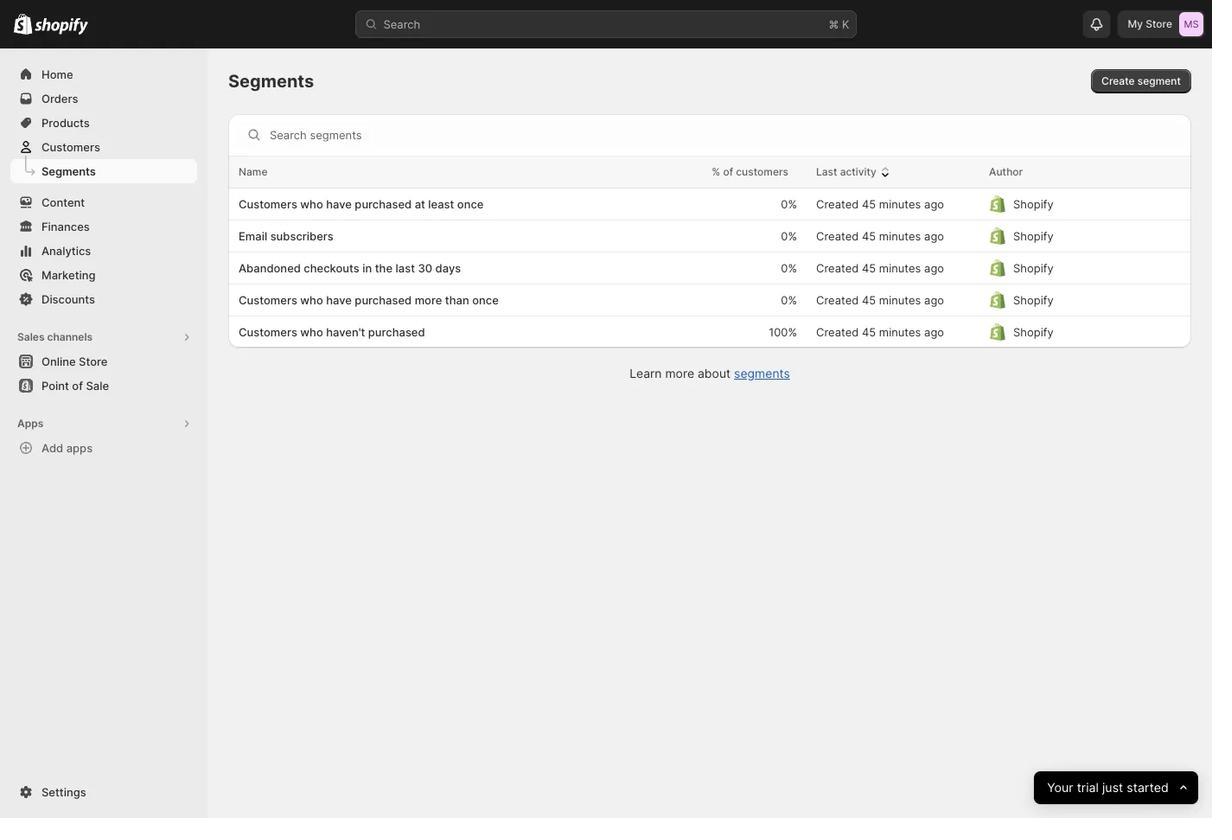 Task type: describe. For each thing, give the bounding box(es) containing it.
customers for customers who haven't purchased
[[239, 325, 297, 339]]

last
[[816, 166, 838, 178]]

% of customers
[[712, 166, 789, 178]]

search
[[384, 17, 421, 31]]

orders
[[42, 92, 78, 105]]

customers who have purchased more than once
[[239, 293, 499, 307]]

about
[[698, 366, 731, 381]]

%
[[712, 166, 721, 178]]

name
[[239, 166, 268, 178]]

customers for customers who have purchased more than once
[[239, 293, 297, 307]]

created for 30
[[816, 261, 859, 275]]

created for least
[[816, 197, 859, 211]]

2 created from the top
[[816, 229, 859, 243]]

segments link
[[10, 159, 197, 183]]

online store
[[42, 355, 108, 368]]

ago for 30
[[925, 261, 944, 275]]

home
[[42, 67, 73, 81]]

orders link
[[10, 86, 197, 111]]

have for more
[[326, 293, 352, 307]]

sales
[[17, 331, 45, 343]]

discounts link
[[10, 287, 197, 311]]

online
[[42, 355, 76, 368]]

45 for than
[[862, 293, 876, 307]]

2 ago from the top
[[925, 229, 944, 243]]

finances link
[[10, 214, 197, 239]]

2 0% from the top
[[781, 229, 797, 243]]

sales channels button
[[10, 325, 197, 349]]

customers who have purchased at least once link
[[239, 195, 639, 213]]

customers who have purchased at least once
[[239, 197, 484, 211]]

0 horizontal spatial shopify image
[[14, 13, 32, 34]]

point of sale button
[[0, 374, 208, 398]]

than
[[445, 293, 469, 307]]

products link
[[10, 111, 197, 135]]

5 created from the top
[[816, 325, 859, 339]]

last activity button
[[816, 163, 894, 181]]

segments link
[[734, 366, 790, 381]]

abandoned checkouts in the last 30 days link
[[239, 259, 639, 277]]

created 45 minutes ago for least
[[816, 197, 944, 211]]

5 45 from the top
[[862, 325, 876, 339]]

minutes for least
[[879, 197, 921, 211]]

purchased for at
[[355, 197, 412, 211]]

100%
[[769, 325, 797, 339]]

your trial just started
[[1047, 780, 1169, 795]]

created 45 minutes ago for than
[[816, 293, 944, 307]]

content link
[[10, 190, 197, 214]]

days
[[436, 261, 461, 275]]

who for customers who haven't purchased
[[300, 325, 323, 339]]

2 minutes from the top
[[879, 229, 921, 243]]

customers who haven't purchased link
[[239, 323, 639, 341]]

segment
[[1138, 75, 1181, 87]]

add apps
[[42, 441, 93, 454]]

k
[[842, 17, 850, 31]]

point of sale
[[42, 379, 109, 392]]

marketing
[[42, 268, 96, 282]]

your
[[1047, 780, 1074, 795]]

add apps button
[[10, 436, 197, 460]]

of for customers
[[723, 166, 734, 178]]

1 horizontal spatial more
[[665, 366, 695, 381]]

sale
[[86, 379, 109, 392]]

shopify for least
[[1014, 197, 1054, 211]]

customers link
[[10, 135, 197, 159]]

create segment link
[[1092, 69, 1192, 93]]

products
[[42, 116, 90, 129]]

ago for than
[[925, 293, 944, 307]]

abandoned
[[239, 261, 301, 275]]

purchased for more
[[355, 293, 412, 307]]

last activity
[[816, 166, 877, 178]]

45 for 30
[[862, 261, 876, 275]]

trial
[[1077, 780, 1099, 795]]

customers
[[736, 166, 789, 178]]

marketing link
[[10, 263, 197, 287]]

home link
[[10, 62, 197, 86]]

channels
[[47, 331, 93, 343]]

Search segments text field
[[270, 121, 1185, 149]]



Task type: locate. For each thing, give the bounding box(es) containing it.
4 0% from the top
[[781, 293, 797, 307]]

learn
[[630, 366, 662, 381]]

3 who from the top
[[300, 325, 323, 339]]

0 vertical spatial of
[[723, 166, 734, 178]]

the
[[375, 261, 393, 275]]

point of sale link
[[10, 374, 197, 398]]

0% for than
[[781, 293, 797, 307]]

have up the subscribers
[[326, 197, 352, 211]]

email
[[239, 229, 267, 243]]

customers inside customers link
[[42, 140, 100, 154]]

store up sale
[[79, 355, 108, 368]]

created for than
[[816, 293, 859, 307]]

point
[[42, 379, 69, 392]]

activity
[[840, 166, 877, 178]]

analytics
[[42, 244, 91, 257]]

0 vertical spatial once
[[457, 197, 484, 211]]

0 vertical spatial more
[[415, 293, 442, 307]]

created
[[816, 197, 859, 211], [816, 229, 859, 243], [816, 261, 859, 275], [816, 293, 859, 307], [816, 325, 859, 339]]

customers
[[42, 140, 100, 154], [239, 197, 297, 211], [239, 293, 297, 307], [239, 325, 297, 339]]

minutes for 30
[[879, 261, 921, 275]]

1 vertical spatial who
[[300, 293, 323, 307]]

have
[[326, 197, 352, 211], [326, 293, 352, 307]]

of for sale
[[72, 379, 83, 392]]

more
[[415, 293, 442, 307], [665, 366, 695, 381]]

last
[[396, 261, 415, 275]]

30
[[418, 261, 433, 275]]

0 horizontal spatial more
[[415, 293, 442, 307]]

my store image
[[1180, 12, 1204, 36]]

1 horizontal spatial of
[[723, 166, 734, 178]]

my
[[1128, 18, 1143, 30]]

1 vertical spatial store
[[79, 355, 108, 368]]

more right learn
[[665, 366, 695, 381]]

45 for least
[[862, 197, 876, 211]]

my store
[[1128, 18, 1173, 30]]

online store button
[[0, 349, 208, 374]]

1 ago from the top
[[925, 197, 944, 211]]

customers who haven't purchased
[[239, 325, 425, 339]]

created 45 minutes ago
[[816, 197, 944, 211], [816, 229, 944, 243], [816, 261, 944, 275], [816, 293, 944, 307], [816, 325, 944, 339]]

once for customers who have purchased more than once
[[472, 293, 499, 307]]

2 vertical spatial who
[[300, 325, 323, 339]]

1 vertical spatial more
[[665, 366, 695, 381]]

have up haven't
[[326, 293, 352, 307]]

store right my
[[1146, 18, 1173, 30]]

settings link
[[10, 780, 197, 804]]

email subscribers link
[[239, 227, 639, 245]]

4 minutes from the top
[[879, 293, 921, 307]]

3 created from the top
[[816, 261, 859, 275]]

shopify for than
[[1014, 293, 1054, 307]]

abandoned checkouts in the last 30 days
[[239, 261, 461, 275]]

who inside customers who have purchased more than once link
[[300, 293, 323, 307]]

customers who have purchased more than once link
[[239, 291, 639, 309]]

ago
[[925, 197, 944, 211], [925, 229, 944, 243], [925, 261, 944, 275], [925, 293, 944, 307], [925, 325, 944, 339]]

haven't
[[326, 325, 365, 339]]

1 horizontal spatial segments
[[228, 70, 314, 92]]

0% for least
[[781, 197, 797, 211]]

who left haven't
[[300, 325, 323, 339]]

store inside button
[[79, 355, 108, 368]]

1 0% from the top
[[781, 197, 797, 211]]

create segment
[[1102, 75, 1181, 87]]

1 minutes from the top
[[879, 197, 921, 211]]

apps
[[17, 417, 43, 430]]

learn more about segments
[[630, 366, 790, 381]]

online store link
[[10, 349, 197, 374]]

2 shopify from the top
[[1014, 229, 1054, 243]]

⌘
[[829, 17, 839, 31]]

have for at
[[326, 197, 352, 211]]

who up the subscribers
[[300, 197, 323, 211]]

2 who from the top
[[300, 293, 323, 307]]

once
[[457, 197, 484, 211], [472, 293, 499, 307]]

who down checkouts
[[300, 293, 323, 307]]

4 shopify from the top
[[1014, 293, 1054, 307]]

who for customers who have purchased at least once
[[300, 197, 323, 211]]

your trial just started button
[[1034, 771, 1199, 804]]

once right than
[[472, 293, 499, 307]]

who for customers who have purchased more than once
[[300, 293, 323, 307]]

0% for 30
[[781, 261, 797, 275]]

1 vertical spatial once
[[472, 293, 499, 307]]

3 ago from the top
[[925, 261, 944, 275]]

2 45 from the top
[[862, 229, 876, 243]]

email subscribers
[[239, 229, 334, 243]]

0 vertical spatial segments
[[228, 70, 314, 92]]

4 45 from the top
[[862, 293, 876, 307]]

0 horizontal spatial of
[[72, 379, 83, 392]]

add
[[42, 441, 63, 454]]

1 shopify from the top
[[1014, 197, 1054, 211]]

of inside button
[[72, 379, 83, 392]]

4 created 45 minutes ago from the top
[[816, 293, 944, 307]]

purchased down the
[[355, 293, 412, 307]]

1 horizontal spatial shopify image
[[35, 18, 88, 35]]

started
[[1127, 780, 1169, 795]]

once for customers who have purchased at least once
[[457, 197, 484, 211]]

1 vertical spatial purchased
[[355, 293, 412, 307]]

store
[[1146, 18, 1173, 30], [79, 355, 108, 368]]

customers for customers who have purchased at least once
[[239, 197, 297, 211]]

segments
[[734, 366, 790, 381]]

finances
[[42, 220, 90, 233]]

shopify for 30
[[1014, 261, 1054, 275]]

0 horizontal spatial segments
[[42, 164, 96, 178]]

at
[[415, 197, 425, 211]]

analytics link
[[10, 239, 197, 263]]

create
[[1102, 75, 1135, 87]]

45
[[862, 197, 876, 211], [862, 229, 876, 243], [862, 261, 876, 275], [862, 293, 876, 307], [862, 325, 876, 339]]

shopify image
[[14, 13, 32, 34], [35, 18, 88, 35]]

purchased down customers who have purchased more than once
[[368, 325, 425, 339]]

store for online store
[[79, 355, 108, 368]]

5 shopify from the top
[[1014, 325, 1054, 339]]

once right least
[[457, 197, 484, 211]]

3 45 from the top
[[862, 261, 876, 275]]

content
[[42, 195, 85, 209]]

least
[[428, 197, 454, 211]]

0 horizontal spatial store
[[79, 355, 108, 368]]

in
[[363, 261, 372, 275]]

discounts
[[42, 292, 95, 306]]

2 created 45 minutes ago from the top
[[816, 229, 944, 243]]

⌘ k
[[829, 17, 850, 31]]

more left than
[[415, 293, 442, 307]]

store for my store
[[1146, 18, 1173, 30]]

purchased
[[355, 197, 412, 211], [355, 293, 412, 307], [368, 325, 425, 339]]

1 vertical spatial have
[[326, 293, 352, 307]]

settings
[[42, 785, 86, 799]]

0 vertical spatial have
[[326, 197, 352, 211]]

4 created from the top
[[816, 293, 859, 307]]

apps button
[[10, 412, 197, 436]]

apps
[[66, 441, 93, 454]]

0 vertical spatial purchased
[[355, 197, 412, 211]]

5 minutes from the top
[[879, 325, 921, 339]]

3 shopify from the top
[[1014, 261, 1054, 275]]

1 vertical spatial of
[[72, 379, 83, 392]]

created 45 minutes ago for 30
[[816, 261, 944, 275]]

1 vertical spatial segments
[[42, 164, 96, 178]]

ago for least
[[925, 197, 944, 211]]

who inside the customers who have purchased at least once link
[[300, 197, 323, 211]]

subscribers
[[270, 229, 334, 243]]

of
[[723, 166, 734, 178], [72, 379, 83, 392]]

who inside customers who haven't purchased link
[[300, 325, 323, 339]]

shopify
[[1014, 197, 1054, 211], [1014, 229, 1054, 243], [1014, 261, 1054, 275], [1014, 293, 1054, 307], [1014, 325, 1054, 339]]

purchased left at
[[355, 197, 412, 211]]

checkouts
[[304, 261, 360, 275]]

of right %
[[723, 166, 734, 178]]

minutes for than
[[879, 293, 921, 307]]

more inside customers who have purchased more than once link
[[415, 293, 442, 307]]

0 vertical spatial who
[[300, 197, 323, 211]]

1 horizontal spatial store
[[1146, 18, 1173, 30]]

customers inside customers who have purchased more than once link
[[239, 293, 297, 307]]

1 have from the top
[[326, 197, 352, 211]]

of left sale
[[72, 379, 83, 392]]

2 have from the top
[[326, 293, 352, 307]]

sales channels
[[17, 331, 93, 343]]

1 who from the top
[[300, 197, 323, 211]]

1 45 from the top
[[862, 197, 876, 211]]

segments
[[228, 70, 314, 92], [42, 164, 96, 178]]

author
[[989, 166, 1023, 178]]

3 minutes from the top
[[879, 261, 921, 275]]

4 ago from the top
[[925, 293, 944, 307]]

customers for customers
[[42, 140, 100, 154]]

customers inside customers who haven't purchased link
[[239, 325, 297, 339]]

1 created from the top
[[816, 197, 859, 211]]

5 ago from the top
[[925, 325, 944, 339]]

0%
[[781, 197, 797, 211], [781, 229, 797, 243], [781, 261, 797, 275], [781, 293, 797, 307]]

just
[[1103, 780, 1124, 795]]

1 created 45 minutes ago from the top
[[816, 197, 944, 211]]

3 created 45 minutes ago from the top
[[816, 261, 944, 275]]

5 created 45 minutes ago from the top
[[816, 325, 944, 339]]

0 vertical spatial store
[[1146, 18, 1173, 30]]

3 0% from the top
[[781, 261, 797, 275]]

2 vertical spatial purchased
[[368, 325, 425, 339]]



Task type: vqa. For each thing, say whether or not it's contained in the screenshot.
at
yes



